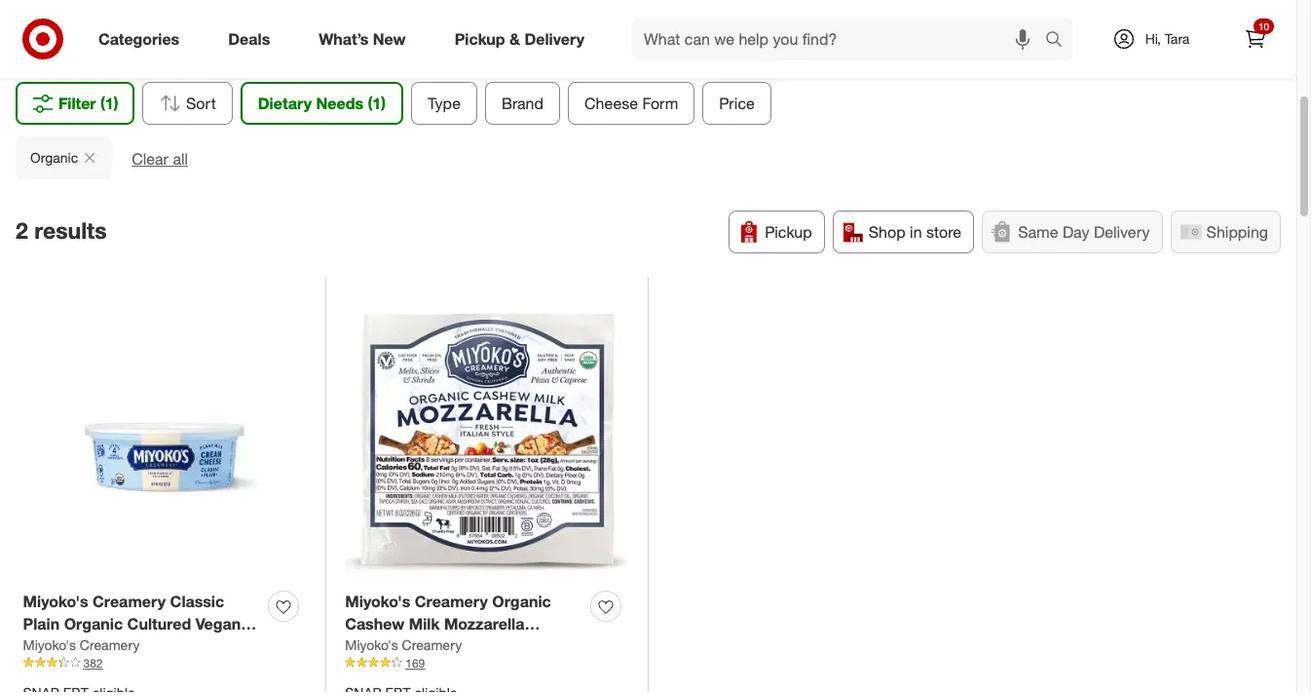 Task type: describe. For each thing, give the bounding box(es) containing it.
miyoko's for miyoko's creamery link associated with -
[[345, 636, 398, 653]]

creamery for miyoko's creamery classic plain organic cultured vegan cream cheese - 8oz link
[[93, 592, 166, 611]]

cultured
[[127, 614, 191, 633]]

clear all button
[[132, 148, 188, 171]]

deals link
[[212, 18, 295, 60]]

pickup for pickup & delivery
[[455, 29, 505, 48]]

miyoko's creamery organic cashew milk mozzarella cheese - 8oz
[[345, 592, 551, 656]]

hi,
[[1146, 30, 1162, 47]]

10 link
[[1235, 18, 1278, 60]]

sponsored
[[1176, 47, 1234, 61]]

169 link
[[345, 655, 629, 672]]

- inside miyoko's creamery classic plain organic cultured vegan cream cheese - 8oz
[[137, 636, 143, 656]]

pickup & delivery
[[455, 29, 585, 48]]

brand button
[[485, 82, 560, 125]]

shipping
[[1207, 222, 1269, 242]]

cheese inside the miyoko's creamery organic cashew milk mozzarella cheese - 8oz
[[345, 636, 401, 656]]

categories
[[98, 29, 180, 48]]

shipping button
[[1171, 211, 1282, 254]]

all
[[173, 149, 188, 169]]

delivery for same day delivery
[[1095, 222, 1151, 242]]

8oz inside miyoko's creamery classic plain organic cultured vegan cream cheese - 8oz
[[148, 636, 174, 656]]

price button
[[703, 82, 771, 125]]

382 link
[[23, 655, 306, 672]]

what's new link
[[302, 18, 430, 60]]

shop
[[869, 222, 906, 242]]

filter (1) button
[[16, 82, 134, 125]]

mozzarella
[[444, 614, 525, 633]]

miyoko's creamery link for cream
[[23, 635, 140, 655]]

pickup & delivery link
[[438, 18, 609, 60]]

sort
[[186, 94, 216, 113]]

filter (1)
[[58, 94, 118, 113]]

in
[[910, 222, 923, 242]]

organic inside organic button
[[30, 149, 78, 166]]

classic
[[170, 592, 224, 611]]

&
[[510, 29, 520, 48]]

vegan
[[196, 614, 241, 633]]

new
[[373, 29, 406, 48]]

169
[[406, 656, 425, 670]]

cheese inside button
[[584, 94, 638, 113]]

8oz inside the miyoko's creamery organic cashew milk mozzarella cheese - 8oz
[[416, 636, 442, 656]]

what's new
[[319, 29, 406, 48]]

price
[[719, 94, 755, 113]]

cashew
[[345, 614, 405, 633]]

2 results
[[16, 216, 107, 243]]

382
[[83, 656, 103, 670]]

miyoko's for miyoko's creamery classic plain organic cultured vegan cream cheese - 8oz link
[[23, 592, 88, 611]]

(1) inside button
[[100, 94, 118, 113]]

same day delivery button
[[983, 211, 1163, 254]]

organic button
[[16, 137, 112, 179]]



Task type: locate. For each thing, give the bounding box(es) containing it.
form
[[642, 94, 678, 113]]

search button
[[1037, 18, 1084, 64]]

0 vertical spatial organic
[[30, 149, 78, 166]]

shop in store button
[[833, 211, 975, 254]]

cheese down cashew
[[345, 636, 401, 656]]

cheese inside miyoko's creamery classic plain organic cultured vegan cream cheese - 8oz
[[77, 636, 133, 656]]

1 vertical spatial delivery
[[1095, 222, 1151, 242]]

creamery down the milk
[[402, 636, 462, 653]]

2
[[16, 216, 28, 243]]

delivery right day
[[1095, 222, 1151, 242]]

1 horizontal spatial miyoko's creamery link
[[345, 635, 462, 655]]

miyoko's up cashew
[[345, 592, 411, 611]]

(1) right filter
[[100, 94, 118, 113]]

miyoko's creamery for -
[[345, 636, 462, 653]]

cheese left form
[[584, 94, 638, 113]]

miyoko's inside the miyoko's creamery organic cashew milk mozzarella cheese - 8oz
[[345, 592, 411, 611]]

0 vertical spatial pickup
[[455, 29, 505, 48]]

(1)
[[100, 94, 118, 113], [367, 94, 385, 113]]

type
[[427, 94, 461, 113]]

miyoko's creamery up 382
[[23, 636, 140, 653]]

creamery for miyoko's creamery link for cream
[[80, 636, 140, 653]]

delivery inside pickup & delivery link
[[525, 29, 585, 48]]

creamery for miyoko's creamery organic cashew milk mozzarella cheese - 8oz link
[[415, 592, 488, 611]]

creamery up cultured
[[93, 592, 166, 611]]

delivery right &
[[525, 29, 585, 48]]

0 horizontal spatial (1)
[[100, 94, 118, 113]]

creamery up the milk
[[415, 592, 488, 611]]

delivery inside same day delivery button
[[1095, 222, 1151, 242]]

dietary needs (1)
[[258, 94, 385, 113]]

1 (1) from the left
[[100, 94, 118, 113]]

miyoko's up plain
[[23, 592, 88, 611]]

1 horizontal spatial 8oz
[[416, 636, 442, 656]]

- down cultured
[[137, 636, 143, 656]]

categories link
[[82, 18, 204, 60]]

advertisement region
[[64, 0, 1234, 46]]

0 horizontal spatial cheese
[[77, 636, 133, 656]]

miyoko's creamery link up 169
[[345, 635, 462, 655]]

organic
[[30, 149, 78, 166], [492, 592, 551, 611], [64, 614, 123, 633]]

miyoko's creamery link up 382
[[23, 635, 140, 655]]

day
[[1063, 222, 1090, 242]]

8oz down cultured
[[148, 636, 174, 656]]

same
[[1019, 222, 1059, 242]]

1 horizontal spatial miyoko's creamery
[[345, 636, 462, 653]]

pickup for pickup
[[765, 222, 813, 242]]

shop in store
[[869, 222, 962, 242]]

miyoko's creamery organic cashew milk mozzarella cheese - 8oz link
[[345, 591, 583, 656]]

2 8oz from the left
[[416, 636, 442, 656]]

1 miyoko's creamery from the left
[[23, 636, 140, 653]]

miyoko's creamery link
[[23, 635, 140, 655], [345, 635, 462, 655]]

cheese
[[584, 94, 638, 113], [77, 636, 133, 656], [345, 636, 401, 656]]

1 horizontal spatial pickup
[[765, 222, 813, 242]]

creamery inside miyoko's creamery classic plain organic cultured vegan cream cheese - 8oz
[[93, 592, 166, 611]]

pickup
[[455, 29, 505, 48], [765, 222, 813, 242]]

organic up mozzarella
[[492, 592, 551, 611]]

delivery for pickup & delivery
[[525, 29, 585, 48]]

clear all
[[132, 149, 188, 169]]

0 horizontal spatial -
[[137, 636, 143, 656]]

1 horizontal spatial cheese
[[345, 636, 401, 656]]

-
[[137, 636, 143, 656], [406, 636, 412, 656]]

organic down filter (1) button in the top left of the page
[[30, 149, 78, 166]]

0 horizontal spatial pickup
[[455, 29, 505, 48]]

organic inside miyoko's creamery classic plain organic cultured vegan cream cheese - 8oz
[[64, 614, 123, 633]]

0 vertical spatial delivery
[[525, 29, 585, 48]]

search
[[1037, 31, 1084, 50]]

miyoko's creamery up 169
[[345, 636, 462, 653]]

what's
[[319, 29, 369, 48]]

same day delivery
[[1019, 222, 1151, 242]]

1 8oz from the left
[[148, 636, 174, 656]]

2 - from the left
[[406, 636, 412, 656]]

clear
[[132, 149, 169, 169]]

results
[[34, 216, 107, 243]]

1 vertical spatial organic
[[492, 592, 551, 611]]

1 vertical spatial pickup
[[765, 222, 813, 242]]

1 horizontal spatial -
[[406, 636, 412, 656]]

miyoko's inside miyoko's creamery classic plain organic cultured vegan cream cheese - 8oz
[[23, 592, 88, 611]]

cheese form button
[[568, 82, 695, 125]]

miyoko's creamery link for -
[[345, 635, 462, 655]]

brand
[[501, 94, 543, 113]]

1 horizontal spatial delivery
[[1095, 222, 1151, 242]]

0 horizontal spatial 8oz
[[148, 636, 174, 656]]

What can we help you find? suggestions appear below search field
[[633, 18, 1051, 60]]

organic up 382
[[64, 614, 123, 633]]

tara
[[1166, 30, 1191, 47]]

hi, tara
[[1146, 30, 1191, 47]]

miyoko's creamery classic plain organic cultured vegan cream cheese - 8oz
[[23, 592, 241, 656]]

2 (1) from the left
[[367, 94, 385, 113]]

cheese right cream
[[77, 636, 133, 656]]

deals
[[228, 29, 270, 48]]

miyoko's for miyoko's creamery link for cream
[[23, 636, 76, 653]]

cream
[[23, 636, 72, 656]]

cheese form
[[584, 94, 678, 113]]

2 horizontal spatial cheese
[[584, 94, 638, 113]]

miyoko's creamery organic cashew milk mozzarella cheese - 8oz image
[[345, 296, 629, 579], [345, 296, 629, 579]]

- inside the miyoko's creamery organic cashew milk mozzarella cheese - 8oz
[[406, 636, 412, 656]]

pickup button
[[729, 211, 825, 254]]

1 horizontal spatial (1)
[[367, 94, 385, 113]]

1 - from the left
[[137, 636, 143, 656]]

creamery
[[93, 592, 166, 611], [415, 592, 488, 611], [80, 636, 140, 653], [402, 636, 462, 653]]

sort button
[[142, 82, 232, 125]]

miyoko's creamery for cream
[[23, 636, 140, 653]]

miyoko's down plain
[[23, 636, 76, 653]]

2 miyoko's creamery from the left
[[345, 636, 462, 653]]

miyoko's creamery classic plain organic cultured vegan cream cheese - 8oz image
[[23, 296, 306, 579], [23, 296, 306, 579]]

8oz
[[148, 636, 174, 656], [416, 636, 442, 656]]

1 miyoko's creamery link from the left
[[23, 635, 140, 655]]

milk
[[409, 614, 440, 633]]

creamery inside the miyoko's creamery organic cashew milk mozzarella cheese - 8oz
[[415, 592, 488, 611]]

creamery up 382
[[80, 636, 140, 653]]

miyoko's creamery
[[23, 636, 140, 653], [345, 636, 462, 653]]

miyoko's for miyoko's creamery organic cashew milk mozzarella cheese - 8oz link
[[345, 592, 411, 611]]

delivery
[[525, 29, 585, 48], [1095, 222, 1151, 242]]

(1) right needs
[[367, 94, 385, 113]]

0 horizontal spatial delivery
[[525, 29, 585, 48]]

dietary
[[258, 94, 312, 113]]

2 miyoko's creamery link from the left
[[345, 635, 462, 655]]

pickup inside button
[[765, 222, 813, 242]]

- down the milk
[[406, 636, 412, 656]]

10
[[1259, 20, 1270, 32]]

miyoko's
[[23, 592, 88, 611], [345, 592, 411, 611], [23, 636, 76, 653], [345, 636, 398, 653]]

8oz down the milk
[[416, 636, 442, 656]]

needs
[[316, 94, 363, 113]]

organic inside the miyoko's creamery organic cashew milk mozzarella cheese - 8oz
[[492, 592, 551, 611]]

2 vertical spatial organic
[[64, 614, 123, 633]]

miyoko's down cashew
[[345, 636, 398, 653]]

0 horizontal spatial miyoko's creamery link
[[23, 635, 140, 655]]

type button
[[411, 82, 477, 125]]

creamery for miyoko's creamery link associated with -
[[402, 636, 462, 653]]

miyoko's creamery classic plain organic cultured vegan cream cheese - 8oz link
[[23, 591, 260, 656]]

store
[[927, 222, 962, 242]]

0 horizontal spatial miyoko's creamery
[[23, 636, 140, 653]]

filter
[[58, 94, 96, 113]]

plain
[[23, 614, 60, 633]]



Task type: vqa. For each thing, say whether or not it's contained in the screenshot.
16295 link
no



